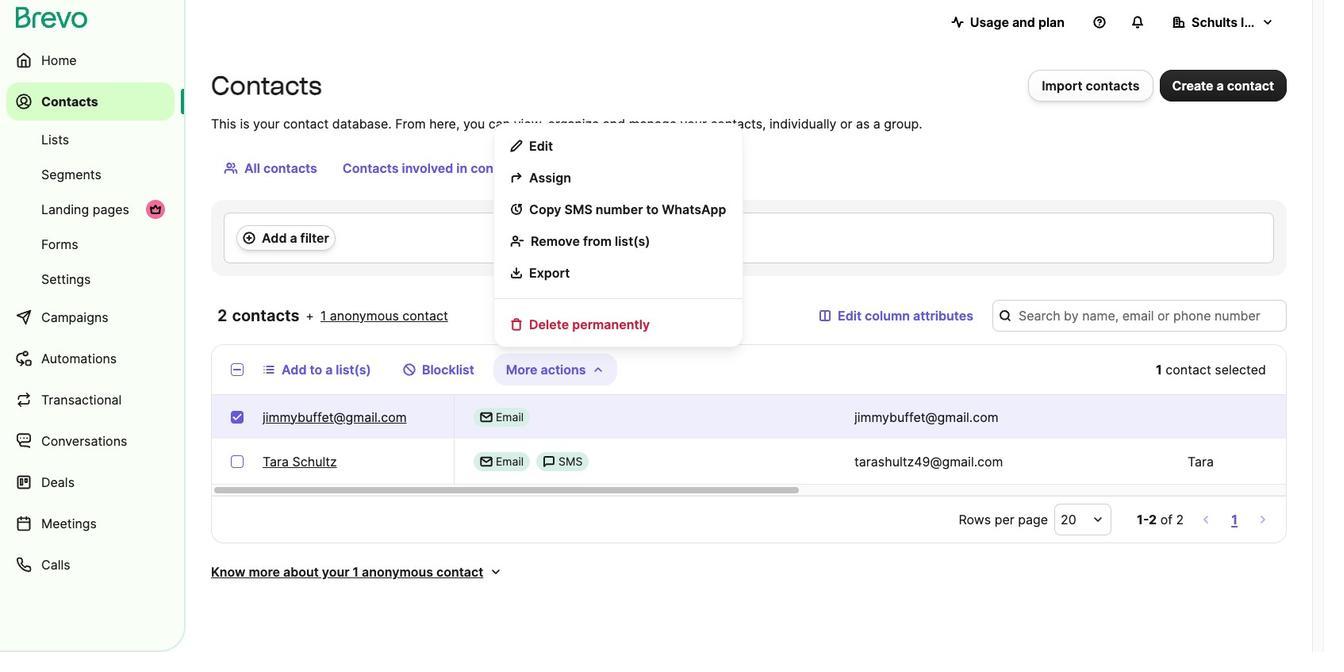 Task type: locate. For each thing, give the bounding box(es) containing it.
a
[[1217, 78, 1224, 94], [873, 116, 881, 132], [290, 230, 297, 246], [325, 362, 333, 378]]

segments
[[41, 167, 101, 182]]

home link
[[6, 41, 175, 79]]

landing pages link
[[6, 194, 175, 225]]

segments link
[[6, 159, 175, 190]]

a up jimmybuffet@gmail.com link
[[325, 362, 333, 378]]

1 horizontal spatial left___c25ys image
[[543, 455, 555, 468]]

tarashultz49@gmail.com
[[855, 454, 1003, 470]]

usage and plan
[[970, 14, 1065, 30]]

2 email from the top
[[496, 455, 524, 468]]

a inside button
[[325, 362, 333, 378]]

a right 'as'
[[873, 116, 881, 132]]

more actions
[[506, 362, 586, 378]]

contacts,
[[710, 116, 766, 132]]

copy
[[529, 202, 561, 217]]

add for add to a list(s)
[[282, 362, 307, 378]]

1 right the about
[[353, 564, 359, 580]]

1 vertical spatial email
[[496, 455, 524, 468]]

add left filter
[[262, 230, 287, 246]]

to up jimmybuffet@gmail.com link
[[310, 362, 322, 378]]

left___rvooi image
[[149, 203, 162, 216]]

and left manage
[[603, 116, 625, 132]]

campaigns link
[[6, 298, 175, 336]]

contacts up is
[[211, 71, 322, 101]]

left___c25ys image right left___c25ys image
[[543, 455, 555, 468]]

jimmybuffet@gmail.com link
[[263, 407, 407, 426]]

a left filter
[[290, 230, 297, 246]]

email down the more
[[496, 410, 524, 423]]

1 email from the top
[[496, 410, 524, 423]]

0 horizontal spatial edit
[[529, 138, 553, 154]]

create a contact
[[1172, 78, 1274, 94]]

left___c25ys image for sms
[[543, 455, 555, 468]]

contacts involved in conversations button
[[330, 152, 589, 184]]

home
[[41, 52, 77, 68]]

contacts up lists
[[41, 94, 98, 109]]

edit down the view,
[[529, 138, 553, 154]]

tara for tara
[[1188, 454, 1214, 470]]

from
[[583, 233, 612, 249]]

0 vertical spatial email
[[496, 410, 524, 423]]

contacts inside contacts link
[[41, 94, 98, 109]]

edit inside button
[[529, 138, 553, 154]]

assign button
[[501, 162, 736, 194]]

your right manage
[[680, 116, 707, 132]]

anonymous
[[330, 308, 399, 324], [362, 564, 433, 580]]

your right is
[[253, 116, 280, 132]]

1 right the +
[[320, 308, 326, 324]]

selected
[[1215, 362, 1266, 378]]

usage and plan button
[[938, 6, 1077, 38]]

contacts down 'database.'
[[343, 160, 399, 176]]

usage
[[970, 14, 1009, 30]]

to inside "button"
[[646, 202, 659, 217]]

contacts inside button
[[263, 160, 317, 176]]

1 horizontal spatial to
[[646, 202, 659, 217]]

remove
[[531, 233, 580, 249]]

contacts inside "button"
[[1086, 78, 1140, 94]]

1 vertical spatial to
[[310, 362, 322, 378]]

1 horizontal spatial tara
[[1188, 454, 1214, 470]]

1 vertical spatial add
[[282, 362, 307, 378]]

jimmybuffet@gmail.com
[[263, 409, 407, 425], [855, 409, 999, 425]]

1 right of
[[1232, 512, 1238, 528]]

list(s) up jimmybuffet@gmail.com link
[[336, 362, 371, 378]]

email for jimmybuffet@gmail.com
[[496, 410, 524, 423]]

add inside button
[[262, 230, 287, 246]]

import contacts button
[[1028, 70, 1153, 102]]

remove from list(s) button
[[501, 225, 736, 257]]

to right number
[[646, 202, 659, 217]]

jimmybuffet@gmail.com down add to a list(s)
[[263, 409, 407, 425]]

conversations
[[471, 160, 558, 176]]

2 vertical spatial contacts
[[232, 306, 299, 325]]

0 vertical spatial anonymous
[[330, 308, 399, 324]]

1 horizontal spatial and
[[1012, 14, 1035, 30]]

0 horizontal spatial your
[[253, 116, 280, 132]]

1 horizontal spatial list(s)
[[615, 233, 650, 249]]

1 down search by name, email or phone number search box
[[1156, 362, 1162, 378]]

20
[[1061, 512, 1076, 528]]

contacts left the +
[[232, 306, 299, 325]]

1 vertical spatial list(s)
[[336, 362, 371, 378]]

meetings link
[[6, 505, 175, 543]]

0 horizontal spatial list(s)
[[336, 362, 371, 378]]

all
[[244, 160, 260, 176]]

contacts right all
[[263, 160, 317, 176]]

and
[[1012, 14, 1035, 30], [603, 116, 625, 132]]

copy sms number to whatsapp button
[[501, 194, 736, 225]]

left___c25ys image up left___c25ys image
[[480, 411, 493, 423]]

1 vertical spatial anonymous
[[362, 564, 433, 580]]

rows
[[959, 512, 991, 528]]

0 vertical spatial list(s)
[[615, 233, 650, 249]]

manage
[[629, 116, 677, 132]]

0 vertical spatial left___c25ys image
[[480, 411, 493, 423]]

add to a list(s) button
[[250, 354, 384, 386]]

1 horizontal spatial your
[[322, 564, 349, 580]]

contact inside "button"
[[1227, 78, 1274, 94]]

add inside button
[[282, 362, 307, 378]]

copy sms number to whatsapp
[[529, 202, 726, 217]]

conversations link
[[6, 422, 175, 460]]

edit left column
[[838, 308, 862, 324]]

contacts link
[[6, 83, 175, 121]]

contacts inside button
[[343, 160, 399, 176]]

contacts right "import"
[[1086, 78, 1140, 94]]

all contacts
[[244, 160, 317, 176]]

create a contact button
[[1160, 70, 1287, 102]]

contacts
[[1086, 78, 1140, 94], [263, 160, 317, 176], [232, 306, 299, 325]]

1 vertical spatial and
[[603, 116, 625, 132]]

0 vertical spatial contacts
[[1086, 78, 1140, 94]]

add down the +
[[282, 362, 307, 378]]

email
[[496, 410, 524, 423], [496, 455, 524, 468]]

edit for edit
[[529, 138, 553, 154]]

menu
[[494, 123, 743, 348]]

email right left___c25ys image
[[496, 455, 524, 468]]

0 horizontal spatial contacts
[[41, 94, 98, 109]]

0 vertical spatial sms
[[565, 202, 593, 217]]

list(s) down copy sms number to whatsapp
[[615, 233, 650, 249]]

plan
[[1039, 14, 1065, 30]]

0 vertical spatial to
[[646, 202, 659, 217]]

1 vertical spatial sms
[[559, 455, 583, 468]]

list(s) inside button
[[336, 362, 371, 378]]

1 tara from the left
[[263, 454, 289, 470]]

left___c25ys image
[[480, 411, 493, 423], [543, 455, 555, 468]]

edit inside button
[[838, 308, 862, 324]]

0 horizontal spatial to
[[310, 362, 322, 378]]

add a filter button
[[236, 225, 335, 251]]

edit column attributes
[[838, 308, 974, 324]]

a right the create
[[1217, 78, 1224, 94]]

0 horizontal spatial tara
[[263, 454, 289, 470]]

1 horizontal spatial jimmybuffet@gmail.com
[[855, 409, 999, 425]]

deals
[[41, 474, 75, 490]]

2
[[217, 306, 228, 325], [1149, 512, 1157, 528], [1176, 512, 1184, 528]]

2 jimmybuffet@gmail.com from the left
[[855, 409, 999, 425]]

and left plan on the right top of page
[[1012, 14, 1035, 30]]

left___c25ys image
[[480, 455, 493, 468]]

contacts for all
[[263, 160, 317, 176]]

inc
[[1241, 14, 1260, 30]]

1 vertical spatial left___c25ys image
[[543, 455, 555, 468]]

0 vertical spatial edit
[[529, 138, 553, 154]]

0 vertical spatial add
[[262, 230, 287, 246]]

contacts for 2
[[232, 306, 299, 325]]

2 horizontal spatial contacts
[[343, 160, 399, 176]]

rows per page
[[959, 512, 1048, 528]]

+
[[306, 308, 314, 324]]

2 tara from the left
[[1188, 454, 1214, 470]]

0 horizontal spatial left___c25ys image
[[480, 411, 493, 423]]

filter
[[300, 230, 329, 246]]

0 vertical spatial and
[[1012, 14, 1035, 30]]

tara schultz link
[[263, 452, 337, 471]]

edit for edit column attributes
[[838, 308, 862, 324]]

know
[[211, 564, 246, 580]]

as
[[856, 116, 870, 132]]

tara for tara schultz
[[263, 454, 289, 470]]

2 horizontal spatial 2
[[1176, 512, 1184, 528]]

1 vertical spatial contacts
[[263, 160, 317, 176]]

1 horizontal spatial edit
[[838, 308, 862, 324]]

organize
[[548, 116, 599, 132]]

add
[[262, 230, 287, 246], [282, 362, 307, 378]]

your right the about
[[322, 564, 349, 580]]

list(s)
[[615, 233, 650, 249], [336, 362, 371, 378]]

schults
[[1192, 14, 1238, 30]]

edit
[[529, 138, 553, 154], [838, 308, 862, 324]]

0 horizontal spatial jimmybuffet@gmail.com
[[263, 409, 407, 425]]

tara
[[263, 454, 289, 470], [1188, 454, 1214, 470]]

1 vertical spatial edit
[[838, 308, 862, 324]]

1 anonymous contact link
[[320, 306, 448, 325]]

sms
[[565, 202, 593, 217], [559, 455, 583, 468]]

0 horizontal spatial and
[[603, 116, 625, 132]]

jimmybuffet@gmail.com up tarashultz49@gmail.com
[[855, 409, 999, 425]]

your
[[253, 116, 280, 132], [680, 116, 707, 132], [322, 564, 349, 580]]

1 button
[[1228, 509, 1241, 531]]



Task type: describe. For each thing, give the bounding box(es) containing it.
you
[[463, 116, 485, 132]]

whatsapp
[[662, 202, 726, 217]]

blocklist button
[[390, 354, 487, 386]]

conversations
[[41, 433, 127, 449]]

1-2 of 2
[[1137, 512, 1184, 528]]

import contacts
[[1042, 78, 1140, 94]]

landing pages
[[41, 202, 129, 217]]

pages
[[93, 202, 129, 217]]

delete permanently button
[[501, 309, 736, 340]]

contacts for import
[[1086, 78, 1140, 94]]

left___c25ys image for email
[[480, 411, 493, 423]]

1 contact selected
[[1156, 362, 1266, 378]]

individually
[[770, 116, 837, 132]]

calls link
[[6, 546, 175, 584]]

and inside button
[[1012, 14, 1035, 30]]

is
[[240, 116, 250, 132]]

Search by name, email or phone number search field
[[993, 300, 1287, 332]]

import
[[1042, 78, 1083, 94]]

more actions button
[[493, 354, 618, 386]]

this is your contact database. from here, you can view, organize and manage your contacts, individually or as a group.
[[211, 116, 923, 132]]

contact inside 2 contacts + 1 anonymous contact
[[403, 308, 448, 324]]

database.
[[332, 116, 392, 132]]

lists link
[[6, 124, 175, 156]]

delete permanently
[[529, 317, 650, 332]]

1 jimmybuffet@gmail.com from the left
[[263, 409, 407, 425]]

contacts involved in conversations
[[343, 160, 558, 176]]

email for tara schultz
[[496, 455, 524, 468]]

edit column attributes button
[[806, 300, 986, 332]]

view,
[[514, 116, 544, 132]]

tara schultz
[[263, 454, 337, 470]]

20 button
[[1055, 504, 1112, 536]]

forms link
[[6, 229, 175, 260]]

all contacts button
[[211, 152, 330, 184]]

this
[[211, 116, 236, 132]]

schultz
[[292, 454, 337, 470]]

add a filter
[[262, 230, 329, 246]]

involved
[[402, 160, 453, 176]]

to inside button
[[310, 362, 322, 378]]

can
[[489, 116, 510, 132]]

assign
[[529, 170, 571, 186]]

1 horizontal spatial contacts
[[211, 71, 322, 101]]

list(s) inside button
[[615, 233, 650, 249]]

automations link
[[6, 340, 175, 378]]

2 contacts + 1 anonymous contact
[[217, 306, 448, 325]]

page
[[1018, 512, 1048, 528]]

anonymous inside 2 contacts + 1 anonymous contact
[[330, 308, 399, 324]]

transactional
[[41, 392, 122, 408]]

column
[[865, 308, 910, 324]]

delete
[[529, 317, 569, 332]]

landing
[[41, 202, 89, 217]]

1 inside 2 contacts + 1 anonymous contact
[[320, 308, 326, 324]]

settings
[[41, 271, 91, 287]]

add to a list(s)
[[282, 362, 371, 378]]

number
[[596, 202, 643, 217]]

edit button
[[501, 130, 736, 162]]

schults inc
[[1192, 14, 1260, 30]]

settings link
[[6, 263, 175, 295]]

transactional link
[[6, 381, 175, 419]]

know more about your 1 anonymous contact link
[[211, 563, 503, 582]]

actions
[[541, 362, 586, 378]]

of
[[1161, 512, 1173, 528]]

meetings
[[41, 516, 97, 532]]

menu containing edit
[[494, 123, 743, 348]]

1-
[[1137, 512, 1149, 528]]

deals link
[[6, 463, 175, 501]]

more
[[249, 564, 280, 580]]

schults inc button
[[1160, 6, 1287, 38]]

about
[[283, 564, 319, 580]]

group.
[[884, 116, 923, 132]]

a inside "button"
[[1217, 78, 1224, 94]]

forms
[[41, 236, 78, 252]]

add for add a filter
[[262, 230, 287, 246]]

campaigns
[[41, 309, 108, 325]]

lists
[[41, 132, 69, 148]]

permanently
[[572, 317, 650, 332]]

calls
[[41, 557, 70, 573]]

1 horizontal spatial 2
[[1149, 512, 1157, 528]]

per
[[995, 512, 1015, 528]]

export
[[529, 265, 570, 281]]

1 inside button
[[1232, 512, 1238, 528]]

in
[[456, 160, 468, 176]]

sms inside copy sms number to whatsapp "button"
[[565, 202, 593, 217]]

know more about your 1 anonymous contact
[[211, 564, 483, 580]]

more
[[506, 362, 538, 378]]

automations
[[41, 351, 117, 367]]

2 horizontal spatial your
[[680, 116, 707, 132]]

blocklist
[[422, 362, 474, 378]]

a inside button
[[290, 230, 297, 246]]

or
[[840, 116, 852, 132]]

0 horizontal spatial 2
[[217, 306, 228, 325]]



Task type: vqa. For each thing, say whether or not it's contained in the screenshot.
Action
no



